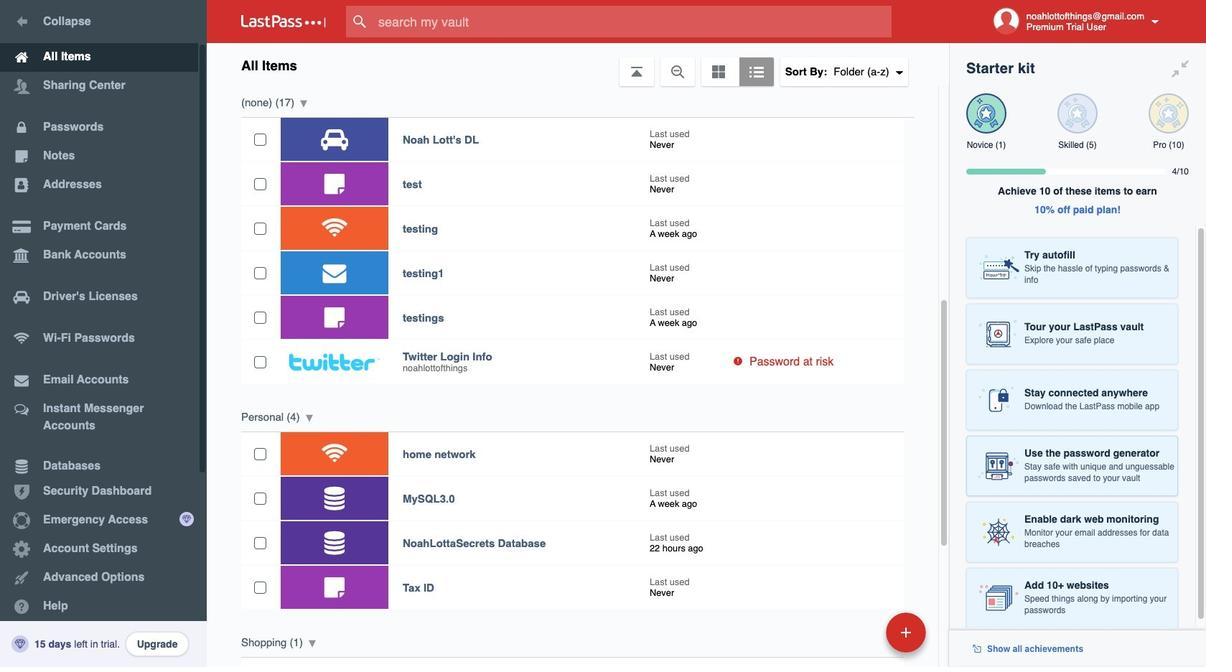 Task type: describe. For each thing, give the bounding box(es) containing it.
new item element
[[788, 612, 932, 653]]

lastpass image
[[241, 15, 326, 28]]

vault options navigation
[[207, 43, 950, 86]]

main navigation navigation
[[0, 0, 207, 667]]

Search search field
[[346, 6, 920, 37]]



Task type: locate. For each thing, give the bounding box(es) containing it.
new item navigation
[[788, 609, 935, 667]]

search my vault text field
[[346, 6, 920, 37]]



